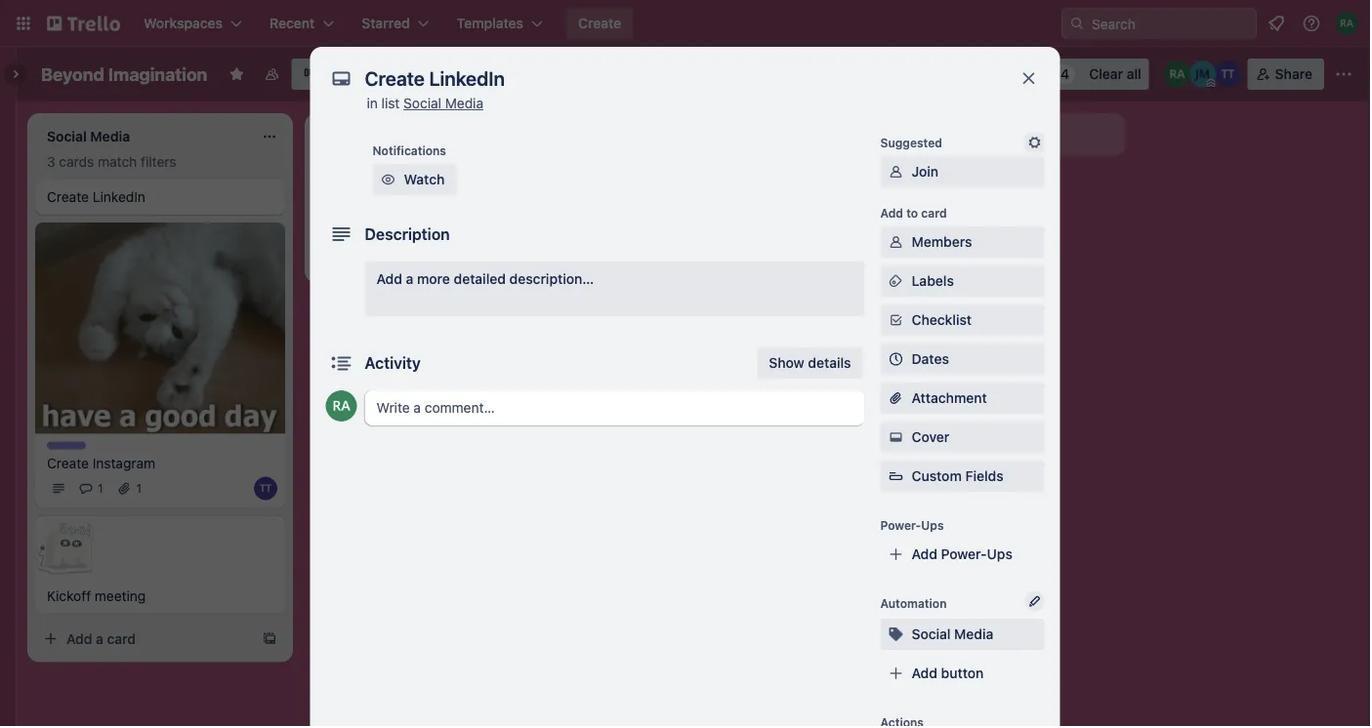Task type: locate. For each thing, give the bounding box(es) containing it.
add a card down 'kickoff meeting'
[[66, 631, 136, 647]]

sm image inside members link
[[886, 232, 906, 252]]

create linkedin
[[47, 189, 145, 205]]

filters
[[991, 66, 1031, 82]]

0 vertical spatial media
[[445, 95, 483, 111]]

sm image inside checklist link
[[886, 311, 906, 330]]

add a more detailed description… link
[[365, 262, 865, 316]]

0 vertical spatial ups
[[921, 519, 944, 532]]

sm image for labels
[[886, 271, 906, 291]]

sm image inside watch button
[[378, 170, 398, 189]]

social inside button
[[912, 626, 951, 643]]

description
[[365, 225, 450, 244]]

add left button
[[912, 666, 938, 682]]

list right in at the top left
[[381, 95, 400, 111]]

create instagram
[[47, 455, 155, 471]]

social down "automation" at bottom right
[[912, 626, 951, 643]]

social media button
[[880, 619, 1044, 650]]

1 vertical spatial add a card
[[66, 631, 136, 647]]

create linkedin link
[[47, 188, 273, 207]]

social down customize views image
[[403, 95, 441, 111]]

add to card
[[880, 206, 947, 220]]

beyond imagination
[[41, 63, 207, 84]]

ups up add power-ups
[[921, 519, 944, 532]]

1 horizontal spatial social
[[912, 626, 951, 643]]

add power-ups
[[912, 546, 1013, 563]]

1 vertical spatial create
[[47, 189, 89, 205]]

sm image down add to card
[[886, 232, 906, 252]]

add a card
[[344, 251, 413, 268], [66, 631, 136, 647]]

sm image left watch
[[378, 170, 398, 189]]

a left "more"
[[406, 271, 413, 287]]

automation image
[[927, 59, 954, 86]]

0 vertical spatial ruby anderson (rubyanderson7) image
[[1335, 12, 1358, 35]]

1 horizontal spatial power-
[[941, 546, 987, 563]]

power-ups
[[880, 519, 944, 532]]

create for create linkedin
[[47, 189, 89, 205]]

detailed
[[454, 271, 506, 287]]

3 cards match filters
[[47, 154, 176, 170]]

a down 'kickoff meeting'
[[96, 631, 103, 647]]

create
[[578, 15, 621, 31], [47, 189, 89, 205], [47, 455, 89, 471]]

1
[[324, 154, 330, 170], [98, 482, 103, 496], [136, 482, 142, 496]]

share
[[1275, 66, 1313, 82]]

create button
[[566, 8, 633, 39]]

add a more detailed description…
[[376, 271, 594, 287]]

0 horizontal spatial list
[[381, 95, 400, 111]]

suggested
[[880, 136, 942, 149]]

terry turtle (terryturtle) image
[[254, 477, 277, 500]]

create for create instagram
[[47, 455, 89, 471]]

dates
[[912, 351, 949, 367]]

match
[[98, 154, 137, 170]]

add
[[895, 126, 920, 143], [880, 206, 903, 220], [344, 251, 370, 268], [376, 271, 402, 287], [912, 546, 938, 563], [66, 631, 92, 647], [912, 666, 938, 682]]

sm image for members
[[886, 232, 906, 252]]

add a card down the description
[[344, 251, 413, 268]]

sm image
[[886, 162, 906, 182], [378, 170, 398, 189], [886, 271, 906, 291], [886, 428, 906, 447]]

filters up create linkedin link
[[141, 154, 176, 170]]

sm image inside 'join' "link"
[[886, 162, 906, 182]]

sm image down filters
[[1025, 133, 1044, 152]]

beyond
[[41, 63, 104, 84]]

sm image left checklist
[[886, 311, 906, 330]]

0 notifications image
[[1265, 12, 1288, 35]]

show menu image
[[1334, 64, 1354, 84]]

sm image
[[1025, 133, 1044, 152], [886, 232, 906, 252], [886, 311, 906, 330], [886, 625, 906, 645]]

sm image inside cover link
[[886, 428, 906, 447]]

1 down create instagram
[[98, 482, 103, 496]]

filters up watch
[[423, 154, 459, 170]]

0 vertical spatial list
[[381, 95, 400, 111]]

Write a comment text field
[[365, 391, 865, 426]]

ups
[[921, 519, 944, 532], [987, 546, 1013, 563]]

checklist link
[[880, 305, 1044, 336]]

clear
[[1089, 66, 1123, 82]]

open information menu image
[[1302, 14, 1321, 33]]

0 horizontal spatial a
[[96, 631, 103, 647]]

1 vertical spatial add a card button
[[35, 623, 254, 655]]

add a card button
[[313, 244, 531, 275], [35, 623, 254, 655]]

create from template… image
[[262, 631, 277, 647]]

filters
[[141, 154, 176, 170], [423, 154, 459, 170]]

add up join
[[895, 126, 920, 143]]

card down meeting
[[107, 631, 136, 647]]

clear all
[[1089, 66, 1141, 82]]

cover
[[912, 429, 950, 445]]

sm image left cover
[[886, 428, 906, 447]]

1 vertical spatial ups
[[987, 546, 1013, 563]]

1 vertical spatial media
[[954, 626, 993, 643]]

a down the description
[[373, 251, 381, 268]]

0 vertical spatial social
[[403, 95, 441, 111]]

sm image for checklist
[[886, 311, 906, 330]]

2 horizontal spatial a
[[406, 271, 413, 287]]

kickoff meeting
[[47, 588, 146, 604]]

1 horizontal spatial add a card
[[344, 251, 413, 268]]

ruby anderson (rubyanderson7) image
[[1335, 12, 1358, 35], [326, 391, 357, 422]]

0 horizontal spatial add a card button
[[35, 623, 254, 655]]

list
[[381, 95, 400, 111], [978, 126, 997, 143]]

show
[[769, 355, 804, 371]]

board
[[325, 66, 363, 82]]

kickoff meeting link
[[47, 586, 273, 606]]

media up button
[[954, 626, 993, 643]]

members link
[[880, 227, 1044, 258]]

sm image left labels
[[886, 271, 906, 291]]

attachment button
[[880, 383, 1044, 414]]

sm image for watch
[[378, 170, 398, 189]]

details
[[808, 355, 851, 371]]

sm image left join
[[886, 162, 906, 182]]

0 horizontal spatial 1
[[98, 482, 103, 496]]

create inside button
[[578, 15, 621, 31]]

1 horizontal spatial filters
[[423, 154, 459, 170]]

power- down custom
[[880, 519, 921, 532]]

0 vertical spatial create
[[578, 15, 621, 31]]

workspace visible image
[[264, 66, 280, 82]]

a
[[373, 251, 381, 268], [406, 271, 413, 287], [96, 631, 103, 647]]

1 filters from the left
[[141, 154, 176, 170]]

add button
[[912, 666, 984, 682]]

1 horizontal spatial list
[[978, 126, 997, 143]]

members
[[912, 234, 972, 250]]

None text field
[[355, 61, 1000, 96]]

1 horizontal spatial media
[[954, 626, 993, 643]]

1 horizontal spatial a
[[373, 251, 381, 268]]

a for add a more detailed description… link
[[406, 271, 413, 287]]

3
[[47, 154, 55, 170]]

sm image down "automation" at bottom right
[[886, 625, 906, 645]]

0 vertical spatial add a card button
[[313, 244, 531, 275]]

kickoff
[[47, 588, 91, 604]]

notifications
[[373, 144, 446, 157]]

media up notifications
[[445, 95, 483, 111]]

0 horizontal spatial media
[[445, 95, 483, 111]]

1 horizontal spatial ruby anderson (rubyanderson7) image
[[1335, 12, 1358, 35]]

add button button
[[880, 658, 1044, 689]]

thoughts
[[324, 188, 378, 202]]

activity
[[365, 354, 421, 373]]

join
[[912, 164, 939, 180]]

filters for 1 card matches filters
[[423, 154, 459, 170]]

0 horizontal spatial filters
[[141, 154, 176, 170]]

0 vertical spatial a
[[373, 251, 381, 268]]

create instagram link
[[47, 454, 273, 473]]

labels link
[[880, 266, 1044, 297]]

power- down power-ups
[[941, 546, 987, 563]]

0 horizontal spatial ruby anderson (rubyanderson7) image
[[326, 391, 357, 422]]

1 horizontal spatial add a card button
[[313, 244, 531, 275]]

2 filters from the left
[[423, 154, 459, 170]]

ups down fields
[[987, 546, 1013, 563]]

1 vertical spatial a
[[406, 271, 413, 287]]

card
[[334, 154, 362, 170], [921, 206, 947, 220], [384, 251, 413, 268], [107, 631, 136, 647]]

add left to
[[880, 206, 903, 220]]

1 up color: bold red, title: "thoughts" element
[[324, 154, 330, 170]]

automation
[[880, 597, 947, 610]]

add another list
[[895, 126, 997, 143]]

2 vertical spatial a
[[96, 631, 103, 647]]

media
[[445, 95, 483, 111], [954, 626, 993, 643]]

social
[[403, 95, 441, 111], [912, 626, 951, 643]]

power-
[[880, 519, 921, 532], [941, 546, 987, 563]]

to
[[906, 206, 918, 220]]

social media link
[[403, 95, 483, 111]]

media inside button
[[954, 626, 993, 643]]

fields
[[965, 468, 1004, 484]]

1 vertical spatial social
[[912, 626, 951, 643]]

1 down instagram
[[136, 482, 142, 496]]

1 vertical spatial list
[[978, 126, 997, 143]]

list right another
[[978, 126, 997, 143]]

linkedin
[[93, 189, 145, 205]]

sm image inside labels link
[[886, 271, 906, 291]]

in list social media
[[367, 95, 483, 111]]

add a card button for create from template… image
[[35, 623, 254, 655]]

1 horizontal spatial ups
[[987, 546, 1013, 563]]

0 horizontal spatial power-
[[880, 519, 921, 532]]

2 vertical spatial create
[[47, 455, 89, 471]]

add a card button down the description
[[313, 244, 531, 275]]

button
[[941, 666, 984, 682]]

add a card button down 'kickoff meeting' link
[[35, 623, 254, 655]]



Task type: vqa. For each thing, say whether or not it's contained in the screenshot.
Color: yellow, title: "Ready to Merge" element
no



Task type: describe. For each thing, give the bounding box(es) containing it.
custom
[[912, 468, 962, 484]]

0 horizontal spatial social
[[403, 95, 441, 111]]

card right to
[[921, 206, 947, 220]]

terry turtle (terryturtle) image
[[1215, 61, 1242, 88]]

card down the description
[[384, 251, 413, 268]]

add left "more"
[[376, 271, 402, 287]]

add inside "button"
[[912, 666, 938, 682]]

description…
[[509, 271, 594, 287]]

Search field
[[1085, 9, 1256, 38]]

custom fields
[[912, 468, 1004, 484]]

meeting
[[95, 588, 146, 604]]

Board name text field
[[31, 59, 217, 90]]

star or unstar board image
[[229, 66, 245, 82]]

create from template… image
[[539, 252, 555, 268]]

0 horizontal spatial ups
[[921, 519, 944, 532]]

0 vertical spatial power-
[[880, 519, 921, 532]]

filters for 3 cards match filters
[[141, 154, 176, 170]]

matches
[[366, 154, 420, 170]]

join link
[[880, 156, 1044, 188]]

search image
[[1069, 16, 1085, 31]]

add down the description
[[344, 251, 370, 268]]

add down kickoff
[[66, 631, 92, 647]]

sm image for cover
[[886, 428, 906, 447]]

a for the add a card button associated with create from template… icon on the top left of page
[[373, 251, 381, 268]]

share button
[[1248, 59, 1324, 90]]

more
[[417, 271, 450, 287]]

2 horizontal spatial 1
[[324, 154, 330, 170]]

back to home image
[[47, 8, 120, 39]]

add a card button for create from template… icon on the top left of page
[[313, 244, 531, 275]]

color: bold red, title: "thoughts" element
[[324, 188, 378, 202]]

watch button
[[373, 164, 456, 195]]

instagram
[[93, 455, 155, 471]]

1 vertical spatial power-
[[941, 546, 987, 563]]

list inside button
[[978, 126, 997, 143]]

0 vertical spatial add a card
[[344, 251, 413, 268]]

1 horizontal spatial 1
[[136, 482, 142, 496]]

custom fields button
[[880, 467, 1044, 486]]

attachment
[[912, 390, 987, 406]]

add power-ups link
[[880, 539, 1044, 570]]

add another list button
[[859, 113, 1125, 156]]

board link
[[291, 59, 375, 90]]

1 card matches filters
[[324, 154, 459, 170]]

create for create
[[578, 15, 621, 31]]

in
[[367, 95, 378, 111]]

dates button
[[880, 344, 1044, 375]]

1 vertical spatial ruby anderson (rubyanderson7) image
[[326, 391, 357, 422]]

cover link
[[880, 422, 1044, 453]]

all
[[1127, 66, 1141, 82]]

primary element
[[0, 0, 1370, 47]]

cards
[[59, 154, 94, 170]]

color: purple, title: none image
[[47, 442, 86, 450]]

switch to… image
[[14, 14, 33, 33]]

sm image inside social media button
[[886, 625, 906, 645]]

4
[[1061, 66, 1070, 82]]

jeremy miller (jeremymiller198) image
[[1189, 61, 1217, 88]]

social media
[[912, 626, 993, 643]]

labels
[[912, 273, 954, 289]]

sm image for join
[[886, 162, 906, 182]]

card up color: bold red, title: "thoughts" element
[[334, 154, 362, 170]]

another
[[924, 126, 974, 143]]

show details link
[[757, 348, 863, 379]]

ups inside add power-ups link
[[987, 546, 1013, 563]]

checklist
[[912, 312, 972, 328]]

imagination
[[108, 63, 207, 84]]

sm image for suggested
[[1025, 133, 1044, 152]]

ruby anderson (rubyanderson7) image
[[1164, 61, 1191, 88]]

customize views image
[[384, 64, 404, 84]]

0 horizontal spatial add a card
[[66, 631, 136, 647]]

show details
[[769, 355, 851, 371]]

add down power-ups
[[912, 546, 938, 563]]

clear all button
[[1081, 59, 1149, 90]]

watch
[[404, 171, 445, 188]]



